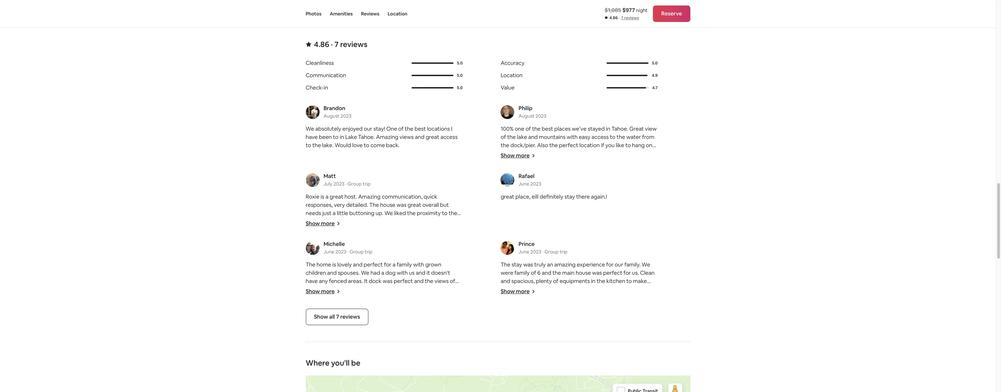 Task type: describe. For each thing, give the bounding box(es) containing it.
$977
[[623, 7, 635, 14]]

for inside roxie is a great host. amazing communication, quick responses, very detailed. the house was great overall but needs just a little buttoning up. we liked the proximity to the lake and loved the ability to rent the buoy. great location, but if you don't like highway noise, you'll be upset. all but one in our group had no issue, but the one was relentless about it. that's how it always is. the rest of us had a great time and loved the lawn area right on the water. the space was light, airy and updated with a good layout. furnishings were generally good, but the beds were all way too soft for our liking. it could use a little more outdoor chairs. bathrooms were excellent. the only real issue was the circuit breaker to the master bedroom (housing the wi-fi) kept flipping. it took a day and a half before we knew how to reset it ourselves which was annoying. i think this was caused by the (unnecessary) in- room a/c unit which i unplugged to end the problem. ample parking. would gladly return.
[[432, 268, 440, 275]]

getaway
[[405, 286, 426, 293]]

if inside roxie is a great host. amazing communication, quick responses, very detailed. the house was great overall but needs just a little buttoning up. we liked the proximity to the lake and loved the ability to rent the buoy. great location, but if you don't like highway noise, you'll be upset. all but one in our group had no issue, but the one was relentless about it. that's how it always is. the rest of us had a great time and loved the lawn area right on the water. the space was light, airy and updated with a good layout. furnishings were generally good, but the beds were all way too soft for our liking. it could use a little more outdoor chairs. bathrooms were excellent. the only real issue was the circuit breaker to the master bedroom (housing the wi-fi) kept flipping. it took a day and a half before we knew how to reset it ourselves which was annoying. i think this was caused by the (unnecessary) in- room a/c unit which i unplugged to end the problem. ample parking. would gladly return.
[[306, 226, 309, 234]]

tahoe. inside "100% one of the best places we've stayed in tahoe. great view of the lake and mountains with easy access to the water from the dock/pier. also the perfect location if you like to hang on the north cali side. highly recommended!"
[[612, 125, 628, 133]]

a left half
[[327, 301, 330, 308]]

all
[[421, 226, 428, 234]]

breathtaking
[[608, 286, 641, 293]]

perfect down way
[[394, 278, 413, 285]]

our up bathrooms
[[441, 268, 449, 275]]

we've
[[572, 125, 587, 133]]

in inside we absolutely enjoyed our stay!  one of the best locations i have been to in lake tahoe.  amazing views and great access to the lake.  would love to come back.
[[340, 134, 344, 141]]

more for liked
[[321, 220, 335, 227]]

was down communication,
[[397, 202, 407, 209]]

lake inside roxie is a great host. amazing communication, quick responses, very detailed. the house was great overall but needs just a little buttoning up. we liked the proximity to the lake and loved the ability to rent the buoy. great location, but if you don't like highway noise, you'll be upset. all but one in our group had no issue, but the one was relentless about it. that's how it always is. the rest of us had a great time and loved the lawn area right on the water. the space was light, airy and updated with a good layout. furnishings were generally good, but the beds were all way too soft for our liking. it could use a little more outdoor chairs. bathrooms were excellent. the only real issue was the circuit breaker to the master bedroom (housing the wi-fi) kept flipping. it took a day and a half before we knew how to reset it ourselves which was annoying. i think this was caused by the (unnecessary) in- room a/c unit which i unplugged to end the problem. ample parking. would gladly return.
[[306, 218, 316, 225]]

also
[[537, 142, 548, 149]]

to inside the stay was truly an amazing experience for our family. we were family of 6 and the main house was perfect for us. clean and spacious, plenty of equipments in the kitchen to make food for large family. master bedroom had breathtaking views. my parents enjoyed the hot tub and the private doc area provided by the host. would definitely return! thank you bob and roxie!
[[626, 278, 632, 285]]

trip for amazing
[[363, 181, 371, 187]]

we inside roxie is a great host. amazing communication, quick responses, very detailed. the house was great overall but needs just a little buttoning up. we liked the proximity to the lake and loved the ability to rent the buoy. great location, but if you don't like highway noise, you'll be upset. all but one in our group had no issue, but the one was relentless about it. that's how it always is. the rest of us had a great time and loved the lawn area right on the water. the space was light, airy and updated with a good layout. furnishings were generally good, but the beds were all way too soft for our liking. it could use a little more outdoor chairs. bathrooms were excellent. the only real issue was the circuit breaker to the master bedroom (housing the wi-fi) kept flipping. it took a day and a half before we knew how to reset it ourselves which was annoying. i think this was caused by the (unnecessary) in- room a/c unit which i unplugged to end the problem. ample parking. would gladly return.
[[385, 210, 393, 217]]

flipping.
[[421, 292, 441, 300]]

be inside roxie is a great host. amazing communication, quick responses, very detailed. the house was great overall but needs just a little buttoning up. we liked the proximity to the lake and loved the ability to rent the buoy. great location, but if you don't like highway noise, you'll be upset. all but one in our group had no issue, but the one was relentless about it. that's how it always is. the rest of us had a great time and loved the lawn area right on the water. the space was light, airy and updated with a good layout. furnishings were generally good, but the beds were all way too soft for our liking. it could use a little more outdoor chairs. bathrooms were excellent. the only real issue was the circuit breaker to the master bedroom (housing the wi-fi) kept flipping. it took a day and a half before we knew how to reset it ourselves which was annoying. i think this was caused by the (unnecessary) in- room a/c unit which i unplugged to end the problem. ample parking. would gladly return.
[[397, 226, 403, 234]]

truly
[[534, 261, 546, 269]]

1 horizontal spatial which
[[446, 301, 461, 308]]

of down 100% on the top right of page
[[501, 134, 506, 141]]

time
[[428, 243, 440, 250]]

great inside we absolutely enjoyed our stay!  one of the best locations i have been to in lake tahoe.  amazing views and great access to the lake.  would love to come back.
[[426, 134, 439, 141]]

of left 6
[[531, 270, 536, 277]]

1 vertical spatial 7
[[335, 40, 339, 49]]

perfect inside "100% one of the best places we've stayed in tahoe. great view of the lake and mountains with easy access to the water from the dock/pier. also the perfect location if you like to hang on the north cali side. highly recommended!"
[[559, 142, 578, 149]]

to left lake.
[[306, 142, 311, 149]]

soft
[[421, 268, 431, 275]]

by inside the stay was truly an amazing experience for our family. we were family of 6 and the main house was perfect for us. clean and spacious, plenty of equipments in the kitchen to make food for large family. master bedroom had breathtaking views. my parents enjoyed the hot tub and the private doc area provided by the host. would definitely return! thank you bob and roxie!
[[525, 303, 531, 310]]

for down bathrooms
[[428, 286, 435, 293]]

great place, eill definitely stay there again.!
[[501, 193, 607, 201]]

reviews inside button
[[340, 314, 360, 321]]

with down space
[[413, 261, 424, 269]]

master
[[554, 286, 571, 293]]

been
[[319, 134, 332, 141]]

host. inside roxie is a great host. amazing communication, quick responses, very detailed. the house was great overall but needs just a little buttoning up. we liked the proximity to the lake and loved the ability to rent the buoy. great location, but if you don't like highway noise, you'll be upset. all but one in our group had no issue, but the one was relentless about it. that's how it always is. the rest of us had a great time and loved the lawn area right on the water. the space was light, airy and updated with a good layout. furnishings were generally good, but the beds were all way too soft for our liking. it could use a little more outdoor chairs. bathrooms were excellent. the only real issue was the circuit breaker to the master bedroom (housing the wi-fi) kept flipping. it took a day and a half before we knew how to reset it ourselves which was annoying. i think this was caused by the (unnecessary) in- room a/c unit which i unplugged to end the problem. ample parking. would gladly return.
[[345, 193, 357, 201]]

1 horizontal spatial how
[[383, 301, 394, 308]]

absolutely
[[315, 125, 341, 133]]

airy
[[306, 259, 315, 267]]

1 vertical spatial 4.86 · 7 reviews
[[314, 40, 368, 49]]

was down day
[[306, 309, 316, 316]]

more inside roxie is a great host. amazing communication, quick responses, very detailed. the house was great overall but needs just a little buttoning up. we liked the proximity to the lake and loved the ability to rent the buoy. great location, but if you don't like highway noise, you'll be upset. all but one in our group had no issue, but the one was relentless about it. that's how it always is. the rest of us had a great time and loved the lawn area right on the water. the space was light, airy and updated with a good layout. furnishings were generally good, but the beds were all way too soft for our liking. it could use a little more outdoor chairs. bathrooms were excellent. the only real issue was the circuit breaker to the master bedroom (housing the wi-fi) kept flipping. it took a day and a half before we knew how to reset it ourselves which was annoying. i think this was caused by the (unnecessary) in- room a/c unit which i unplugged to end the problem. ample parking. would gladly return.
[[368, 276, 381, 283]]

to left water
[[610, 134, 616, 141]]

ability
[[353, 218, 368, 225]]

places
[[555, 125, 571, 133]]

the right is.
[[363, 243, 373, 250]]

0 vertical spatial little
[[337, 210, 348, 217]]

matt image
[[306, 174, 320, 187]]

amenities
[[330, 11, 353, 17]]

june for prince
[[519, 249, 529, 255]]

matt
[[324, 173, 336, 180]]

you inside the stay was truly an amazing experience for our family. we were family of 6 and the main house was perfect for us. clean and spacious, plenty of equipments in the kitchen to make food for large family. master bedroom had breathtaking views. my parents enjoyed the hot tub and the private doc area provided by the host. would definitely return! thank you bob and roxie!
[[633, 303, 642, 310]]

were inside the home is lovely and perfect for a family with grown children and spouses. we had a dog with us and it doesn't have any fenced areas.  it dock was perfect and the views of the lake were amazing.  it was a perfect getaway for our family!
[[327, 286, 339, 293]]

to right been
[[333, 134, 339, 141]]

one inside "100% one of the best places we've stayed in tahoe. great view of the lake and mountains with easy access to the water from the dock/pier. also the perfect location if you like to hang on the north cali side. highly recommended!"
[[515, 125, 525, 133]]

but down noise,
[[365, 235, 374, 242]]

with inside roxie is a great host. amazing communication, quick responses, very detailed. the house was great overall but needs just a little buttoning up. we liked the proximity to the lake and loved the ability to rent the buoy. great location, but if you don't like highway noise, you'll be upset. all but one in our group had no issue, but the one was relentless about it. that's how it always is. the rest of us had a great time and loved the lawn area right on the water. the space was light, airy and updated with a good layout. furnishings were generally good, but the beds were all way too soft for our liking. it could use a little more outdoor chairs. bathrooms were excellent. the only real issue was the circuit breaker to the master bedroom (housing the wi-fi) kept flipping. it took a day and a half before we knew how to reset it ourselves which was annoying. i think this was caused by the (unnecessary) in- room a/c unit which i unplugged to end the problem. ample parking. would gladly return.
[[350, 259, 361, 267]]

of inside we absolutely enjoyed our stay!  one of the best locations i have been to in lake tahoe.  amazing views and great access to the lake.  would love to come back.
[[398, 125, 404, 133]]

a right took on the bottom of page
[[460, 292, 463, 300]]

but right "location,"
[[450, 218, 459, 225]]

show all 7 reviews button
[[306, 309, 368, 326]]

had inside the home is lovely and perfect for a family with grown children and spouses. we had a dog with us and it doesn't have any fenced areas.  it dock was perfect and the views of the lake were amazing.  it was a perfect getaway for our family!
[[371, 270, 380, 277]]

rent
[[376, 218, 386, 225]]

experience
[[577, 261, 605, 269]]

family inside the stay was truly an amazing experience for our family. we were family of 6 and the main house was perfect for us. clean and spacious, plenty of equipments in the kitchen to make food for large family. master bedroom had breathtaking views. my parents enjoyed the hot tub and the private doc area provided by the host. would definitely return! thank you bob and roxie!
[[515, 270, 530, 277]]

from
[[642, 134, 655, 141]]

excellent.
[[320, 284, 344, 291]]

trip for perfect
[[365, 249, 373, 255]]

to up took on the bottom of page
[[450, 284, 456, 291]]

brandon image
[[306, 106, 320, 119]]

lake.
[[322, 142, 334, 149]]

were down 'liking.'
[[306, 284, 318, 291]]

0 vertical spatial it
[[334, 243, 338, 250]]

to right love
[[364, 142, 369, 149]]

was left truly
[[523, 261, 533, 269]]

parking.
[[306, 325, 326, 333]]

light,
[[441, 251, 453, 258]]

return.
[[361, 325, 378, 333]]

the up furnishings
[[403, 251, 412, 258]]

amazing
[[554, 261, 576, 269]]

would inside the stay was truly an amazing experience for our family. we were family of 6 and the main house was perfect for us. clean and spacious, plenty of equipments in the kitchen to make food for large family. master bedroom had breathtaking views. my parents enjoyed the hot tub and the private doc area provided by the host. would definitely return! thank you bob and roxie!
[[556, 303, 572, 310]]

for up dog
[[384, 261, 391, 269]]

1 vertical spatial which
[[343, 317, 358, 324]]

noise,
[[367, 226, 381, 234]]

tahoe. inside we absolutely enjoyed our stay!  one of the best locations i have been to in lake tahoe.  amazing views and great access to the lake.  would love to come back.
[[358, 134, 375, 141]]

was up wi-
[[392, 284, 402, 291]]

· for the home is lovely and perfect for a family with grown children and spouses. we had a dog with us and it doesn't have any fenced areas.  it dock was perfect and the views of the lake were amazing.  it was a perfect getaway for our family!
[[347, 249, 349, 255]]

stay inside the stay was truly an amazing experience for our family. we were family of 6 and the main house was perfect for us. clean and spacious, plenty of equipments in the kitchen to make food for large family. master bedroom had breathtaking views. my parents enjoyed the hot tub and the private doc area provided by the host. would definitely return! thank you bob and roxie!
[[512, 261, 522, 269]]

amazing.
[[341, 286, 363, 293]]

perfect inside the stay was truly an amazing experience for our family. we were family of 6 and the main house was perfect for us. clean and spacious, plenty of equipments in the kitchen to make food for large family. master bedroom had breathtaking views. my parents enjoyed the hot tub and the private doc area provided by the host. would definitely return! thank you bob and roxie!
[[603, 270, 622, 277]]

upset.
[[404, 226, 420, 234]]

all inside roxie is a great host. amazing communication, quick responses, very detailed. the house was great overall but needs just a little buttoning up. we liked the proximity to the lake and loved the ability to rent the buoy. great location, but if you don't like highway noise, you'll be upset. all but one in our group had no issue, but the one was relentless about it. that's how it always is. the rest of us had a great time and loved the lawn area right on the water. the space was light, airy and updated with a good layout. furnishings were generally good, but the beds were all way too soft for our liking. it could use a little more outdoor chairs. bathrooms were excellent. the only real issue was the circuit breaker to the master bedroom (housing the wi-fi) kept flipping. it took a day and a half before we knew how to reset it ourselves which was annoying. i think this was caused by the (unnecessary) in- room a/c unit which i unplugged to end the problem. ample parking. would gladly return.
[[393, 268, 399, 275]]

would inside we absolutely enjoyed our stay!  one of the best locations i have been to in lake tahoe.  amazing views and great access to the lake.  would love to come back.
[[335, 142, 351, 149]]

and inside "100% one of the best places we've stayed in tahoe. great view of the lake and mountains with easy access to the water from the dock/pier. also the perfect location if you like to hang on the north cali side. highly recommended!"
[[528, 134, 538, 141]]

show more button for one
[[501, 152, 535, 159]]

in inside the stay was truly an amazing experience for our family. we were family of 6 and the main house was perfect for us. clean and spacious, plenty of equipments in the kitchen to make food for large family. master bedroom had breathtaking views. my parents enjoyed the hot tub and the private doc area provided by the host. would definitely return! thank you bob and roxie!
[[591, 278, 596, 285]]

right
[[356, 251, 368, 258]]

and inside we absolutely enjoyed our stay!  one of the best locations i have been to in lake tahoe.  amazing views and great access to the lake.  would love to come back.
[[415, 134, 425, 141]]

but right overall
[[440, 202, 449, 209]]

was up unplugged
[[369, 309, 379, 316]]

side.
[[536, 150, 548, 157]]

2023 for brandon
[[341, 113, 352, 119]]

july
[[324, 181, 332, 187]]

with right dog
[[397, 270, 408, 277]]

but up use
[[346, 268, 355, 275]]

dock
[[369, 278, 382, 285]]

1 horizontal spatial location
[[501, 72, 523, 79]]

to up "location,"
[[442, 210, 448, 217]]

1 horizontal spatial little
[[355, 276, 367, 283]]

an
[[547, 261, 553, 269]]

0 vertical spatial reviews
[[624, 15, 639, 21]]

you inside roxie is a great host. amazing communication, quick responses, very detailed. the house was great overall but needs just a little buttoning up. we liked the proximity to the lake and loved the ability to rent the buoy. great location, but if you don't like highway noise, you'll be upset. all but one in our group had no issue, but the one was relentless about it. that's how it always is. the rest of us had a great time and loved the lawn area right on the water. the space was light, airy and updated with a good layout. furnishings were generally good, but the beds were all way too soft for our liking. it could use a little more outdoor chairs. bathrooms were excellent. the only real issue was the circuit breaker to the master bedroom (housing the wi-fi) kept flipping. it took a day and a half before we knew how to reset it ourselves which was annoying. i think this was caused by the (unnecessary) in- room a/c unit which i unplugged to end the problem. ample parking. would gladly return.
[[310, 226, 319, 234]]

to left end
[[390, 317, 395, 324]]

was down experience
[[592, 270, 602, 277]]

5.0 for accuracy
[[652, 61, 658, 66]]

responses,
[[306, 202, 333, 209]]

group for and
[[350, 249, 364, 255]]

locations
[[427, 125, 450, 133]]

brandon image
[[306, 106, 320, 119]]

updated
[[327, 259, 349, 267]]

food
[[501, 286, 513, 293]]

google map
showing 5 points of interest. region
[[252, 309, 691, 393]]

7 reviews button
[[621, 15, 639, 21]]

were down layout.
[[379, 268, 392, 275]]

fenced
[[329, 278, 347, 285]]

group for an
[[545, 249, 559, 255]]

philip august 2023
[[519, 105, 547, 119]]

lake
[[345, 134, 357, 141]]

kitchen
[[607, 278, 625, 285]]

to up noise,
[[369, 218, 374, 225]]

best inside "100% one of the best places we've stayed in tahoe. great view of the lake and mountains with easy access to the water from the dock/pier. also the perfect location if you like to hang on the north cali side. highly recommended!"
[[542, 125, 553, 133]]

clean
[[640, 270, 655, 277]]

great left place,
[[501, 193, 514, 201]]

we inside the home is lovely and perfect for a family with grown children and spouses. we had a dog with us and it doesn't have any fenced areas.  it dock was perfect and the views of the lake were amazing.  it was a perfect getaway for our family!
[[361, 270, 369, 277]]

house inside roxie is a great host. amazing communication, quick responses, very detailed. the house was great overall but needs just a little buttoning up. we liked the proximity to the lake and loved the ability to rent the buoy. great location, but if you don't like highway noise, you'll be upset. all but one in our group had no issue, but the one was relentless about it. that's how it always is. the rest of us had a great time and loved the lawn area right on the water. the space was light, airy and updated with a good layout. furnishings were generally good, but the beds were all way too soft for our liking. it could use a little more outdoor chairs. bathrooms were excellent. the only real issue was the circuit breaker to the master bedroom (housing the wi-fi) kept flipping. it took a day and a half before we knew how to reset it ourselves which was annoying. i think this was caused by the (unnecessary) in- room a/c unit which i unplugged to end the problem. ample parking. would gladly return.
[[380, 202, 396, 209]]

june for michelle
[[324, 249, 334, 255]]

prince
[[519, 241, 535, 248]]

our inside the stay was truly an amazing experience for our family. we were family of 6 and the main house was perfect for us. clean and spacious, plenty of equipments in the kitchen to make food for large family. master bedroom had breathtaking views. my parents enjoyed the hot tub and the private doc area provided by the host. would definitely return! thank you bob and roxie!
[[615, 261, 623, 269]]

very
[[334, 202, 345, 209]]

lovely
[[337, 261, 352, 269]]

master
[[316, 292, 333, 300]]

knew
[[369, 301, 382, 308]]

was down upset.
[[396, 235, 406, 242]]

a down right
[[362, 259, 365, 267]]

make
[[633, 278, 647, 285]]

check-
[[306, 84, 324, 91]]

a right use
[[351, 276, 354, 283]]

spacious,
[[512, 278, 535, 285]]

0 horizontal spatial location
[[388, 11, 408, 17]]

bedroom inside the stay was truly an amazing experience for our family. we were family of 6 and the main house was perfect for us. clean and spacious, plenty of equipments in the kitchen to make food for large family. master bedroom had breathtaking views. my parents enjoyed the hot tub and the private doc area provided by the host. would definitely return! thank you bob and roxie!
[[573, 286, 596, 293]]

perfect down right
[[364, 261, 383, 269]]

home
[[317, 261, 331, 269]]

but right all
[[429, 226, 438, 234]]

· down the $1,085
[[619, 15, 620, 21]]

rest
[[374, 243, 384, 250]]

august for brandon
[[324, 113, 340, 119]]

5.0 for communication
[[457, 73, 463, 78]]

great up very
[[330, 193, 343, 201]]

roxie!
[[512, 311, 527, 318]]

spouses.
[[338, 270, 360, 277]]

0 horizontal spatial one
[[385, 235, 395, 242]]

definitely inside the stay was truly an amazing experience for our family. we were family of 6 and the main house was perfect for us. clean and spacious, plenty of equipments in the kitchen to make food for large family. master bedroom had breathtaking views. my parents enjoyed the hot tub and the private doc area provided by the host. would definitely return! thank you bob and roxie!
[[573, 303, 597, 310]]

we inside the stay was truly an amazing experience for our family. we were family of 6 and the main house was perfect for us. clean and spacious, plenty of equipments in the kitchen to make food for large family. master bedroom had breathtaking views. my parents enjoyed the hot tub and the private doc area provided by the host. would definitely return! thank you bob and roxie!
[[642, 261, 650, 269]]

it.
[[448, 235, 453, 242]]

on inside roxie is a great host. amazing communication, quick responses, very detailed. the house was great overall but needs just a little buttoning up. we liked the proximity to the lake and loved the ability to rent the buoy. great location, but if you don't like highway noise, you'll be upset. all but one in our group had no issue, but the one was relentless about it. that's how it always is. the rest of us had a great time and loved the lawn area right on the water. the space was light, airy and updated with a good layout. furnishings were generally good, but the beds were all way too soft for our liking. it could use a little more outdoor chairs. bathrooms were excellent. the only real issue was the circuit breaker to the master bedroom (housing the wi-fi) kept flipping. it took a day and a half before we knew how to reset it ourselves which was annoying. i think this was caused by the (unnecessary) in- room a/c unit which i unplugged to end the problem. ample parking. would gladly return.
[[369, 251, 375, 258]]

· for the stay was truly an amazing experience for our family. we were family of 6 and the main house was perfect for us. clean and spacious, plenty of equipments in the kitchen to make food for large family. master bedroom had breathtaking views. my parents enjoyed the hot tub and the private doc area provided by the host. would definitely return! thank you bob and roxie!
[[543, 249, 544, 255]]

if inside "100% one of the best places we've stayed in tahoe. great view of the lake and mountains with easy access to the water from the dock/pier. also the perfect location if you like to hang on the north cali side. highly recommended!"
[[601, 142, 604, 149]]

had up water.
[[398, 243, 408, 250]]

way
[[400, 268, 410, 275]]

(housing
[[359, 292, 381, 300]]

were up soft
[[428, 259, 441, 267]]

reserve
[[661, 10, 682, 17]]

dog
[[386, 270, 396, 277]]

in down communication
[[324, 84, 328, 91]]

the down use
[[345, 284, 355, 291]]

all inside button
[[329, 314, 335, 321]]

dock/pier.
[[511, 142, 536, 149]]

1 horizontal spatial family.
[[625, 261, 641, 269]]

main
[[562, 270, 575, 277]]

list containing brandon
[[303, 105, 693, 333]]

0 horizontal spatial loved
[[306, 251, 320, 258]]

0 horizontal spatial how
[[322, 243, 333, 250]]

had left no
[[332, 235, 341, 242]]

for up kitchen
[[606, 261, 614, 269]]

don't
[[321, 226, 334, 234]]

a up "responses," on the bottom of page
[[326, 193, 329, 201]]

is inside roxie is a great host. amazing communication, quick responses, very detailed. the house was great overall but needs just a little buttoning up. we liked the proximity to the lake and loved the ability to rent the buoy. great location, but if you don't like highway noise, you'll be upset. all but one in our group had no issue, but the one was relentless about it. that's how it always is. the rest of us had a great time and loved the lawn area right on the water. the space was light, airy and updated with a good layout. furnishings were generally good, but the beds were all way too soft for our liking. it could use a little more outdoor chairs. bathrooms were excellent. the only real issue was the circuit breaker to the master bedroom (housing the wi-fi) kept flipping. it took a day and a half before we knew how to reset it ourselves which was annoying. i think this was caused by the (unnecessary) in- room a/c unit which i unplugged to end the problem. ample parking. would gladly return.
[[321, 193, 324, 201]]

area inside roxie is a great host. amazing communication, quick responses, very detailed. the house was great overall but needs just a little buttoning up. we liked the proximity to the lake and loved the ability to rent the buoy. great location, but if you don't like highway noise, you'll be upset. all but one in our group had no issue, but the one was relentless about it. that's how it always is. the rest of us had a great time and loved the lawn area right on the water. the space was light, airy and updated with a good layout. furnishings were generally good, but the beds were all way too soft for our liking. it could use a little more outdoor chairs. bathrooms were excellent. the only real issue was the circuit breaker to the master bedroom (housing the wi-fi) kept flipping. it took a day and a half before we knew how to reset it ourselves which was annoying. i think this was caused by the (unnecessary) in- room a/c unit which i unplugged to end the problem. ample parking. would gladly return.
[[343, 251, 354, 258]]

with inside "100% one of the best places we've stayed in tahoe. great view of the lake and mountains with easy access to the water from the dock/pier. also the perfect location if you like to hang on the north cali side. highly recommended!"
[[567, 134, 578, 141]]

1 horizontal spatial one
[[439, 226, 448, 234]]

stay!
[[374, 125, 385, 133]]

you'll
[[331, 359, 350, 368]]

0 horizontal spatial 4.86
[[314, 40, 329, 49]]

area inside the stay was truly an amazing experience for our family. we were family of 6 and the main house was perfect for us. clean and spacious, plenty of equipments in the kitchen to make food for large family. master bedroom had breathtaking views. my parents enjoyed the hot tub and the private doc area provided by the host. would definitely return! thank you bob and roxie!
[[631, 294, 642, 302]]

like inside "100% one of the best places we've stayed in tahoe. great view of the lake and mountains with easy access to the water from the dock/pier. also the perfect location if you like to hang on the north cali side. highly recommended!"
[[616, 142, 624, 149]]

1 horizontal spatial it
[[416, 301, 420, 308]]

0 vertical spatial definitely
[[540, 193, 563, 201]]

was down dog
[[383, 278, 393, 285]]

1 vertical spatial family.
[[537, 286, 553, 293]]

one
[[387, 125, 397, 133]]

highway
[[345, 226, 366, 234]]

of up the master
[[553, 278, 559, 285]]

fi)
[[401, 292, 407, 300]]

0 horizontal spatial be
[[351, 359, 361, 368]]

photos button
[[306, 0, 322, 27]]

drag pegman onto the map to open street view image
[[668, 384, 682, 393]]

no
[[343, 235, 349, 242]]

buoy.
[[397, 218, 411, 225]]

· for roxie is a great host. amazing communication, quick responses, very detailed. the house was great overall but needs just a little buttoning up. we liked the proximity to the lake and loved the ability to rent the buoy. great location, but if you don't like highway noise, you'll be upset. all but one in our group had no issue, but the one was relentless about it. that's how it always is. the rest of us had a great time and loved the lawn area right on the water. the space was light, airy and updated with a good layout. furnishings were generally good, but the beds were all way too soft for our liking. it could use a little more outdoor chairs. bathrooms were excellent. the only real issue was the circuit breaker to the master bedroom (housing the wi-fi) kept flipping. it took a day and a half before we knew how to reset it ourselves which was annoying. i think this was caused by the (unnecessary) in- room a/c unit which i unplugged to end the problem. ample parking. would gladly return.
[[346, 181, 347, 187]]

stayed
[[588, 125, 605, 133]]

just
[[322, 210, 332, 217]]

was down time
[[430, 251, 440, 258]]

a right "just"
[[333, 210, 336, 217]]

caused
[[380, 309, 398, 316]]

a left dog
[[381, 270, 384, 277]]

show more for one
[[501, 152, 530, 159]]

had inside the stay was truly an amazing experience for our family. we were family of 6 and the main house was perfect for us. clean and spacious, plenty of equipments in the kitchen to make food for large family. master bedroom had breathtaking views. my parents enjoyed the hot tub and the private doc area provided by the host. would definitely return! thank you bob and roxie!
[[597, 286, 607, 293]]



Task type: locate. For each thing, give the bounding box(es) containing it.
june down michelle
[[324, 249, 334, 255]]

show inside button
[[314, 314, 328, 321]]

$1,085
[[605, 7, 621, 14]]

you inside "100% one of the best places we've stayed in tahoe. great view of the lake and mountains with easy access to the water from the dock/pier. also the perfect location if you like to hang on the north cali side. highly recommended!"
[[606, 142, 615, 149]]

the stay was truly an amazing experience for our family. we were family of 6 and the main house was perfect for us. clean and spacious, plenty of equipments in the kitchen to make food for large family. master bedroom had breathtaking views. my parents enjoyed the hot tub and the private doc area provided by the host. would definitely return! thank you bob and roxie!
[[501, 261, 657, 318]]

1 vertical spatial reviews
[[340, 40, 368, 49]]

room
[[306, 317, 319, 324]]

philip image
[[501, 106, 515, 119], [501, 106, 515, 119]]

trip right is.
[[365, 249, 373, 255]]

show more button down any
[[306, 288, 340, 295]]

outdoor
[[382, 276, 403, 283]]

2023 for michelle
[[335, 249, 346, 255]]

1 horizontal spatial best
[[542, 125, 553, 133]]

amazing inside roxie is a great host. amazing communication, quick responses, very detailed. the house was great overall but needs just a little buttoning up. we liked the proximity to the lake and loved the ability to rent the buoy. great location, but if you don't like highway noise, you'll be upset. all but one in our group had no issue, but the one was relentless about it. that's how it always is. the rest of us had a great time and loved the lawn area right on the water. the space was light, airy and updated with a good layout. furnishings were generally good, but the beds were all way too soft for our liking. it could use a little more outdoor chairs. bathrooms were excellent. the only real issue was the circuit breaker to the master bedroom (housing the wi-fi) kept flipping. it took a day and a half before we knew how to reset it ourselves which was annoying. i think this was caused by the (unnecessary) in- room a/c unit which i unplugged to end the problem. ample parking. would gladly return.
[[358, 193, 381, 201]]

0 vertical spatial you
[[606, 142, 615, 149]]

relentless
[[407, 235, 431, 242]]

1 vertical spatial is
[[332, 261, 336, 269]]

of inside the home is lovely and perfect for a family with grown children and spouses. we had a dog with us and it doesn't have any fenced areas.  it dock was perfect and the views of the lake were amazing.  it was a perfect getaway for our family!
[[450, 278, 455, 285]]

a down relentless
[[409, 243, 412, 250]]

good
[[366, 259, 380, 267]]

us inside the home is lovely and perfect for a family with grown children and spouses. we had a dog with us and it doesn't have any fenced areas.  it dock was perfect and the views of the lake were amazing.  it was a perfect getaway for our family!
[[409, 270, 415, 277]]

i inside we absolutely enjoyed our stay!  one of the best locations i have been to in lake tahoe.  amazing views and great access to the lake.  would love to come back.
[[451, 125, 453, 133]]

0 horizontal spatial us
[[392, 243, 397, 250]]

were down fenced
[[327, 286, 339, 293]]

2 access from the left
[[592, 134, 609, 141]]

show more button down the spacious,
[[501, 288, 535, 295]]

views
[[400, 134, 414, 141], [435, 278, 449, 285]]

eill
[[532, 193, 539, 201]]

a right real at the left bottom of page
[[380, 286, 383, 293]]

you left "bob"
[[633, 303, 642, 310]]

trip for amazing
[[560, 249, 568, 255]]

cleanliness
[[306, 60, 334, 67]]

how up caused
[[383, 301, 394, 308]]

our inside we absolutely enjoyed our stay!  one of the best locations i have been to in lake tahoe.  amazing views and great access to the lake.  would love to come back.
[[364, 125, 372, 133]]

in-
[[453, 309, 460, 316]]

family inside the home is lovely and perfect for a family with grown children and spouses. we had a dog with us and it doesn't have any fenced areas.  it dock was perfect and the views of the lake were amazing.  it was a perfect getaway for our family!
[[397, 261, 412, 269]]

show more down "just"
[[306, 220, 335, 227]]

0 horizontal spatial august
[[324, 113, 340, 119]]

access inside "100% one of the best places we've stayed in tahoe. great view of the lake and mountains with easy access to the water from the dock/pier. also the perfect location if you like to hang on the north cali side. highly recommended!"
[[592, 134, 609, 141]]

us inside roxie is a great host. amazing communication, quick responses, very detailed. the house was great overall but needs just a little buttoning up. we liked the proximity to the lake and loved the ability to rent the buoy. great location, but if you don't like highway noise, you'll be upset. all but one in our group had no issue, but the one was relentless about it. that's how it always is. the rest of us had a great time and loved the lawn area right on the water. the space was light, airy and updated with a good layout. furnishings were generally good, but the beds were all way too soft for our liking. it could use a little more outdoor chairs. bathrooms were excellent. the only real issue was the circuit breaker to the master bedroom (housing the wi-fi) kept flipping. it took a day and a half before we knew how to reset it ourselves which was annoying. i think this was caused by the (unnecessary) in- room a/c unit which i unplugged to end the problem. ample parking. would gladly return.
[[392, 243, 397, 250]]

1 vertical spatial loved
[[306, 251, 320, 258]]

any
[[319, 278, 328, 285]]

which
[[446, 301, 461, 308], [343, 317, 358, 324]]

perfect down outdoor
[[384, 286, 404, 293]]

location down accuracy
[[501, 72, 523, 79]]

show more for is
[[306, 220, 335, 227]]

hang
[[632, 142, 645, 149]]

doesn't
[[431, 270, 450, 277]]

best inside we absolutely enjoyed our stay!  one of the best locations i have been to in lake tahoe.  amazing views and great access to the lake.  would love to come back.
[[415, 125, 426, 133]]

0 vertical spatial great
[[630, 125, 644, 133]]

amazing down the one
[[376, 134, 398, 141]]

it
[[321, 276, 325, 283], [364, 278, 368, 285], [364, 286, 368, 293], [442, 292, 446, 300]]

trip up amazing
[[560, 249, 568, 255]]

hot
[[561, 294, 570, 302]]

location button
[[388, 0, 408, 27]]

group inside matt july 2023 · group trip
[[348, 181, 362, 187]]

1 horizontal spatial like
[[616, 142, 624, 149]]

to down water
[[626, 142, 631, 149]]

group inside the prince june 2023 · group trip
[[545, 249, 559, 255]]

for up bathrooms
[[432, 268, 440, 275]]

2023 up mountains
[[536, 113, 547, 119]]

1 horizontal spatial tahoe.
[[612, 125, 628, 133]]

7 down amenities button
[[335, 40, 339, 49]]

1 horizontal spatial loved
[[328, 218, 342, 225]]

rafael image
[[501, 174, 515, 187], [501, 174, 515, 187]]

tahoe.
[[612, 125, 628, 133], [358, 134, 375, 141]]

0 horizontal spatial best
[[415, 125, 426, 133]]

the inside the stay was truly an amazing experience for our family. we were family of 6 and the main house was perfect for us. clean and spacious, plenty of equipments in the kitchen to make food for large family. master bedroom had breathtaking views. my parents enjoyed the hot tub and the private doc area provided by the host. would definitely return! thank you bob and roxie!
[[501, 261, 511, 269]]

more down the spacious,
[[516, 288, 530, 295]]

water
[[627, 134, 641, 141]]

1 horizontal spatial all
[[393, 268, 399, 275]]

0 horizontal spatial if
[[306, 226, 309, 234]]

one down you'll
[[385, 235, 395, 242]]

great inside roxie is a great host. amazing communication, quick responses, very detailed. the house was great overall but needs just a little buttoning up. we liked the proximity to the lake and loved the ability to rent the buoy. great location, but if you don't like highway noise, you'll be upset. all but one in our group had no issue, but the one was relentless about it. that's how it always is. the rest of us had a great time and loved the lawn area right on the water. the space was light, airy and updated with a good layout. furnishings were generally good, but the beds were all way too soft for our liking. it could use a little more outdoor chairs. bathrooms were excellent. the only real issue was the circuit breaker to the master bedroom (housing the wi-fi) kept flipping. it took a day and a half before we knew how to reset it ourselves which was annoying. i think this was caused by the (unnecessary) in- room a/c unit which i unplugged to end the problem. ample parking. would gladly return.
[[412, 218, 426, 225]]

2023 down prince
[[530, 249, 541, 255]]

0 vertical spatial 4.86 · 7 reviews
[[610, 15, 639, 21]]

all
[[393, 268, 399, 275], [329, 314, 335, 321]]

views inside we absolutely enjoyed our stay!  one of the best locations i have been to in lake tahoe.  amazing views and great access to the lake.  would love to come back.
[[400, 134, 414, 141]]

family. down plenty
[[537, 286, 553, 293]]

0 vertical spatial is
[[321, 193, 324, 201]]

0 horizontal spatial tahoe.
[[358, 134, 375, 141]]

show for roxie is a great host. amazing communication, quick responses, very detailed. the house was great overall but needs just a little buttoning up. we liked the proximity to the lake and loved the ability to rent the buoy. great location, but if you don't like highway noise, you'll be upset. all but one in our group had no issue, but the one was relentless about it. that's how it always is. the rest of us had a great time and loved the lawn area right on the water. the space was light, airy and updated with a good layout. furnishings were generally good, but the beds were all way too soft for our liking. it could use a little more outdoor chairs. bathrooms were excellent. the only real issue was the circuit breaker to the master bedroom (housing the wi-fi) kept flipping. it took a day and a half before we knew how to reset it ourselves which was annoying. i think this was caused by the (unnecessary) in- room a/c unit which i unplugged to end the problem. ample parking. would gladly return.
[[306, 220, 320, 227]]

0 vertical spatial views
[[400, 134, 414, 141]]

· inside the prince june 2023 · group trip
[[543, 249, 544, 255]]

of right the one
[[398, 125, 404, 133]]

enjoyed inside the stay was truly an amazing experience for our family. we were family of 6 and the main house was perfect for us. clean and spacious, plenty of equipments in the kitchen to make food for large family. master bedroom had breathtaking views. my parents enjoyed the hot tub and the private doc area provided by the host. would definitely return! thank you bob and roxie!
[[530, 294, 550, 302]]

5.0 for check-in
[[457, 85, 463, 91]]

0 vertical spatial house
[[380, 202, 396, 209]]

1 august from the left
[[324, 113, 340, 119]]

group
[[315, 235, 331, 242]]

0 horizontal spatial house
[[380, 202, 396, 209]]

1 horizontal spatial enjoyed
[[530, 294, 550, 302]]

4.7 out of 5.0 image
[[607, 87, 649, 89], [607, 87, 646, 89]]

return!
[[598, 303, 615, 310]]

0 horizontal spatial like
[[335, 226, 344, 234]]

tahoe. up water
[[612, 125, 628, 133]]

it up lawn
[[334, 243, 338, 250]]

show for 100% one of the best places we've stayed in tahoe. great view of the lake and mountains with easy access to the water from the dock/pier. also the perfect location if you like to hang on the north cali side. highly recommended!
[[501, 152, 515, 159]]

august inside brandon august 2023
[[324, 113, 340, 119]]

2 vertical spatial would
[[327, 325, 344, 333]]

trip inside michelle june 2023 · group trip
[[365, 249, 373, 255]]

2 horizontal spatial it
[[427, 270, 430, 277]]

end
[[397, 317, 406, 324]]

amazing
[[376, 134, 398, 141], [358, 193, 381, 201]]

june inside the prince june 2023 · group trip
[[519, 249, 529, 255]]

0 vertical spatial host.
[[345, 193, 357, 201]]

family up the spacious,
[[515, 270, 530, 277]]

more for and
[[516, 288, 530, 295]]

0 vertical spatial area
[[343, 251, 354, 258]]

philip
[[519, 105, 533, 112]]

2023 for prince
[[530, 249, 541, 255]]

0 vertical spatial on
[[646, 142, 653, 149]]

1 horizontal spatial is
[[332, 261, 336, 269]]

0 vertical spatial location
[[388, 11, 408, 17]]

·
[[619, 15, 620, 21], [331, 40, 333, 49], [346, 181, 347, 187], [347, 249, 349, 255], [543, 249, 544, 255]]

0 vertical spatial all
[[393, 268, 399, 275]]

i down this
[[359, 317, 360, 324]]

show for the home is lovely and perfect for a family with grown children and spouses. we had a dog with us and it doesn't have any fenced areas.  it dock was perfect and the views of the lake were amazing.  it was a perfect getaway for our family!
[[306, 288, 320, 295]]

june inside michelle june 2023 · group trip
[[324, 249, 334, 255]]

1 best from the left
[[415, 125, 426, 133]]

access inside we absolutely enjoyed our stay!  one of the best locations i have been to in lake tahoe.  amazing views and great access to the lake.  would love to come back.
[[441, 134, 458, 141]]

show more button for stay
[[501, 288, 535, 295]]

were inside the stay was truly an amazing experience for our family. we were family of 6 and the main house was perfect for us. clean and spacious, plenty of equipments in the kitchen to make food for large family. master bedroom had breathtaking views. my parents enjoyed the hot tub and the private doc area provided by the host. would definitely return! thank you bob and roxie!
[[501, 270, 513, 277]]

5.0 for cleanliness
[[457, 61, 463, 66]]

august down philip
[[519, 113, 535, 119]]

0 vertical spatial tahoe.
[[612, 125, 628, 133]]

2 vertical spatial lake
[[316, 286, 326, 293]]

family.
[[625, 261, 641, 269], [537, 286, 553, 293]]

come
[[371, 142, 385, 149]]

love
[[352, 142, 363, 149]]

1 vertical spatial have
[[306, 278, 318, 285]]

mountains
[[539, 134, 566, 141]]

great down locations
[[426, 134, 439, 141]]

5.0 out of 5.0 image
[[412, 63, 454, 64], [412, 63, 454, 64], [607, 63, 649, 64], [607, 63, 649, 64], [412, 75, 454, 76], [412, 75, 454, 76], [412, 87, 454, 89], [412, 87, 454, 89]]

2 best from the left
[[542, 125, 553, 133]]

2023 inside 'philip august 2023'
[[536, 113, 547, 119]]

august inside 'philip august 2023'
[[519, 113, 535, 119]]

lake up dock/pier.
[[517, 134, 527, 141]]

and
[[415, 134, 425, 141], [528, 134, 538, 141], [317, 218, 327, 225], [441, 243, 450, 250], [316, 259, 326, 267], [353, 261, 363, 269], [327, 270, 337, 277], [416, 270, 425, 277], [542, 270, 551, 277], [414, 278, 424, 285], [501, 278, 510, 285], [581, 294, 590, 302], [316, 301, 326, 308], [501, 311, 510, 318]]

1 horizontal spatial on
[[646, 142, 653, 149]]

liking.
[[306, 276, 320, 283]]

trip
[[363, 181, 371, 187], [365, 249, 373, 255], [560, 249, 568, 255]]

house up up.
[[380, 202, 396, 209]]

detailed.
[[346, 202, 368, 209]]

private
[[601, 294, 619, 302]]

michelle image
[[306, 242, 320, 255], [306, 242, 320, 255]]

0 horizontal spatial access
[[441, 134, 458, 141]]

brandon august 2023
[[324, 105, 352, 119]]

too
[[411, 268, 420, 275]]

like inside roxie is a great host. amazing communication, quick responses, very detailed. the house was great overall but needs just a little buttoning up. we liked the proximity to the lake and loved the ability to rent the buoy. great location, but if you don't like highway noise, you'll be upset. all but one in our group had no issue, but the one was relentless about it. that's how it always is. the rest of us had a great time and loved the lawn area right on the water. the space was light, airy and updated with a good layout. furnishings were generally good, but the beds were all way too soft for our liking. it could use a little more outdoor chairs. bathrooms were excellent. the only real issue was the circuit breaker to the master bedroom (housing the wi-fi) kept flipping. it took a day and a half before we knew how to reset it ourselves which was annoying. i think this was caused by the (unnecessary) in- room a/c unit which i unplugged to end the problem. ample parking. would gladly return.
[[335, 226, 344, 234]]

0 vertical spatial be
[[397, 226, 403, 234]]

were
[[428, 259, 441, 267], [379, 268, 392, 275], [501, 270, 513, 277], [306, 284, 318, 291], [327, 286, 339, 293]]

1 vertical spatial it
[[427, 270, 430, 277]]

bedroom inside roxie is a great host. amazing communication, quick responses, very detailed. the house was great overall but needs just a little buttoning up. we liked the proximity to the lake and loved the ability to rent the buoy. great location, but if you don't like highway noise, you'll be upset. all but one in our group had no issue, but the one was relentless about it. that's how it always is. the rest of us had a great time and loved the lawn area right on the water. the space was light, airy and updated with a good layout. furnishings were generally good, but the beds were all way too soft for our liking. it could use a little more outdoor chairs. bathrooms were excellent. the only real issue was the circuit breaker to the master bedroom (housing the wi-fi) kept flipping. it took a day and a half before we knew how to reset it ourselves which was annoying. i think this was caused by the (unnecessary) in- room a/c unit which i unplugged to end the problem. ample parking. would gladly return.
[[335, 292, 358, 300]]

good,
[[330, 268, 345, 275]]

show more for stay
[[501, 288, 530, 295]]

definitely right eill at the right
[[540, 193, 563, 201]]

2023 for rafael
[[530, 181, 541, 187]]

2023 inside the prince june 2023 · group trip
[[530, 249, 541, 255]]

we inside we absolutely enjoyed our stay!  one of the best locations i have been to in lake tahoe.  amazing views and great access to the lake.  would love to come back.
[[306, 125, 314, 133]]

you up group
[[310, 226, 319, 234]]

0 horizontal spatial 4.86 · 7 reviews
[[314, 40, 368, 49]]

is inside the home is lovely and perfect for a family with grown children and spouses. we had a dog with us and it doesn't have any fenced areas.  it dock was perfect and the views of the lake were amazing.  it was a perfect getaway for our family!
[[332, 261, 336, 269]]

show more for home
[[306, 288, 335, 295]]

amazing inside we absolutely enjoyed our stay!  one of the best locations i have been to in lake tahoe.  amazing views and great access to the lake.  would love to come back.
[[376, 134, 398, 141]]

have
[[306, 134, 318, 141], [306, 278, 318, 285]]

on inside "100% one of the best places we've stayed in tahoe. great view of the lake and mountains with easy access to the water from the dock/pier. also the perfect location if you like to hang on the north cali side. highly recommended!"
[[646, 142, 653, 149]]

1 horizontal spatial host.
[[542, 303, 554, 310]]

in down experience
[[591, 278, 596, 285]]

our left stay!
[[364, 125, 372, 133]]

0 vertical spatial like
[[616, 142, 624, 149]]

1 vertical spatial little
[[355, 276, 367, 283]]

group up an
[[545, 249, 559, 255]]

gladly
[[345, 325, 360, 333]]

in inside roxie is a great host. amazing communication, quick responses, very detailed. the house was great overall but needs just a little buttoning up. we liked the proximity to the lake and loved the ability to rent the buoy. great location, but if you don't like highway noise, you'll be upset. all but one in our group had no issue, but the one was relentless about it. that's how it always is. the rest of us had a great time and loved the lawn area right on the water. the space was light, airy and updated with a good layout. furnishings were generally good, but the beds were all way too soft for our liking. it could use a little more outdoor chairs. bathrooms were excellent. the only real issue was the circuit breaker to the master bedroom (housing the wi-fi) kept flipping. it took a day and a half before we knew how to reset it ourselves which was annoying. i think this was caused by the (unnecessary) in- room a/c unit which i unplugged to end the problem. ample parking. would gladly return.
[[450, 226, 454, 234]]

1 horizontal spatial stay
[[565, 193, 575, 201]]

if
[[601, 142, 604, 149], [306, 226, 309, 234]]

2 vertical spatial i
[[359, 317, 360, 324]]

perfect up highly
[[559, 142, 578, 149]]

of up family!
[[450, 278, 455, 285]]

problem.
[[417, 317, 440, 324]]

we down brandon image
[[306, 125, 314, 133]]

of inside roxie is a great host. amazing communication, quick responses, very detailed. the house was great overall but needs just a little buttoning up. we liked the proximity to the lake and loved the ability to rent the buoy. great location, but if you don't like highway noise, you'll be upset. all but one in our group had no issue, but the one was relentless about it. that's how it always is. the rest of us had a great time and loved the lawn area right on the water. the space was light, airy and updated with a good layout. furnishings were generally good, but the beds were all way too soft for our liking. it could use a little more outdoor chairs. bathrooms were excellent. the only real issue was the circuit breaker to the master bedroom (housing the wi-fi) kept flipping. it took a day and a half before we knew how to reset it ourselves which was annoying. i think this was caused by the (unnecessary) in- room a/c unit which i unplugged to end the problem. ample parking. would gladly return.
[[385, 243, 390, 250]]

large
[[523, 286, 535, 293]]

1 vertical spatial tahoe.
[[358, 134, 375, 141]]

2023 down michelle
[[335, 249, 346, 255]]

1 vertical spatial one
[[439, 226, 448, 234]]

1 vertical spatial 4.86
[[314, 40, 329, 49]]

we
[[360, 301, 367, 308]]

bob
[[643, 303, 653, 310]]

the up food at right
[[501, 261, 511, 269]]

place,
[[516, 193, 531, 201]]

$1,085 $977 night
[[605, 7, 648, 14]]

2 horizontal spatial one
[[515, 125, 525, 133]]

june for rafael
[[519, 181, 529, 187]]

1 horizontal spatial if
[[601, 142, 604, 149]]

0 vertical spatial would
[[335, 142, 351, 149]]

back.
[[386, 142, 400, 149]]

1 have from the top
[[306, 134, 318, 141]]

if up that's
[[306, 226, 309, 234]]

matt image
[[306, 174, 320, 187]]

location
[[388, 11, 408, 17], [501, 72, 523, 79]]

house inside the stay was truly an amazing experience for our family. we were family of 6 and the main house was perfect for us. clean and spacious, plenty of equipments in the kitchen to make food for large family. master bedroom had breathtaking views. my parents enjoyed the hot tub and the private doc area provided by the host. would definitely return! thank you bob and roxie!
[[576, 270, 591, 277]]

views inside the home is lovely and perfect for a family with grown children and spouses. we had a dog with us and it doesn't have any fenced areas.  it dock was perfect and the views of the lake were amazing.  it was a perfect getaway for our family!
[[435, 278, 449, 285]]

1 horizontal spatial august
[[519, 113, 535, 119]]

4.86 up cleanliness
[[314, 40, 329, 49]]

in right the stayed
[[606, 125, 610, 133]]

2023 inside michelle june 2023 · group trip
[[335, 249, 346, 255]]

communication,
[[382, 193, 423, 201]]

1 vertical spatial location
[[501, 72, 523, 79]]

reserve button
[[653, 5, 690, 22]]

were up food at right
[[501, 270, 513, 277]]

loved up 'don't'
[[328, 218, 342, 225]]

0 vertical spatial enjoyed
[[343, 125, 363, 133]]

doc
[[620, 294, 630, 302]]

thank
[[616, 303, 632, 310]]

2023 inside rafael june 2023
[[530, 181, 541, 187]]

by inside roxie is a great host. amazing communication, quick responses, very detailed. the house was great overall but needs just a little buttoning up. we liked the proximity to the lake and loved the ability to rent the buoy. great location, but if you don't like highway noise, you'll be upset. all but one in our group had no issue, but the one was relentless about it. that's how it always is. the rest of us had a great time and loved the lawn area right on the water. the space was light, airy and updated with a good layout. furnishings were generally good, but the beds were all way too soft for our liking. it could use a little more outdoor chairs. bathrooms were excellent. the only real issue was the circuit breaker to the master bedroom (housing the wi-fi) kept flipping. it took a day and a half before we knew how to reset it ourselves which was annoying. i think this was caused by the (unnecessary) in- room a/c unit which i unplugged to end the problem. ample parking. would gladly return.
[[400, 309, 406, 316]]

1 horizontal spatial views
[[435, 278, 449, 285]]

access
[[441, 134, 458, 141], [592, 134, 609, 141]]

0 vertical spatial one
[[515, 125, 525, 133]]

in inside "100% one of the best places we've stayed in tahoe. great view of the lake and mountains with easy access to the water from the dock/pier. also the perfect location if you like to hang on the north cali side. highly recommended!"
[[606, 125, 610, 133]]

1 vertical spatial like
[[335, 226, 344, 234]]

photos
[[306, 11, 322, 17]]

of up dock/pier.
[[526, 125, 531, 133]]

a up dog
[[393, 261, 396, 269]]

group inside michelle june 2023 · group trip
[[350, 249, 364, 255]]

0 horizontal spatial enjoyed
[[343, 125, 363, 133]]

0 horizontal spatial stay
[[512, 261, 522, 269]]

prince image
[[501, 242, 515, 255], [501, 242, 515, 255]]

1 vertical spatial definitely
[[573, 303, 597, 310]]

0 horizontal spatial views
[[400, 134, 414, 141]]

cali
[[526, 150, 535, 157]]

show more down any
[[306, 288, 335, 295]]

breaker
[[429, 284, 449, 291]]

2 horizontal spatial you
[[633, 303, 642, 310]]

great inside "100% one of the best places we've stayed in tahoe. great view of the lake and mountains with easy access to the water from the dock/pier. also the perfect location if you like to hang on the north cali side. highly recommended!"
[[630, 125, 644, 133]]

1 vertical spatial how
[[383, 301, 394, 308]]

1 vertical spatial great
[[412, 218, 426, 225]]

for up parents
[[514, 286, 521, 293]]

it down grown
[[427, 270, 430, 277]]

enjoyed inside we absolutely enjoyed our stay!  one of the best locations i have been to in lake tahoe.  amazing views and great access to the lake.  would love to come back.
[[343, 125, 363, 133]]

june inside rafael june 2023
[[519, 181, 529, 187]]

proximity
[[417, 210, 441, 217]]

our inside the home is lovely and perfect for a family with grown children and spouses. we had a dog with us and it doesn't have any fenced areas.  it dock was perfect and the views of the lake were amazing.  it was a perfect getaway for our family!
[[436, 286, 445, 293]]

2023 for matt
[[334, 181, 345, 187]]

is up "responses," on the bottom of page
[[321, 193, 324, 201]]

1 vertical spatial host.
[[542, 303, 554, 310]]

about
[[432, 235, 447, 242]]

views.
[[642, 286, 657, 293]]

1 horizontal spatial by
[[525, 303, 531, 310]]

have left been
[[306, 134, 318, 141]]

100% one of the best places we've stayed in tahoe. great view of the lake and mountains with easy access to the water from the dock/pier. also the perfect location if you like to hang on the north cali side. highly recommended!
[[501, 125, 657, 157]]

7 inside show all 7 reviews button
[[336, 314, 339, 321]]

circuit
[[413, 284, 428, 291]]

2 vertical spatial one
[[385, 235, 395, 242]]

had
[[332, 235, 341, 242], [398, 243, 408, 250], [371, 270, 380, 277], [597, 286, 607, 293]]

communication
[[306, 72, 346, 79]]

0 horizontal spatial by
[[400, 309, 406, 316]]

views down the doesn't
[[435, 278, 449, 285]]

trip up detailed. on the left bottom of page
[[363, 181, 371, 187]]

1 horizontal spatial house
[[576, 270, 591, 277]]

0 horizontal spatial host.
[[345, 193, 357, 201]]

like left hang at top
[[616, 142, 624, 149]]

enjoyed
[[343, 125, 363, 133], [530, 294, 550, 302]]

our up that's
[[306, 235, 314, 242]]

show
[[501, 152, 515, 159], [306, 220, 320, 227], [306, 288, 320, 295], [501, 288, 515, 295], [314, 314, 328, 321]]

great up space
[[413, 243, 427, 250]]

more for any
[[321, 288, 335, 295]]

1 horizontal spatial 4.86 · 7 reviews
[[610, 15, 639, 21]]

house down experience
[[576, 270, 591, 277]]

4.86 · 7 reviews down $1,085 $977 night on the right top
[[610, 15, 639, 21]]

for left us.
[[624, 270, 631, 277]]

location right the reviews
[[388, 11, 408, 17]]

0 vertical spatial 7
[[621, 15, 624, 21]]

have inside the home is lovely and perfect for a family with grown children and spouses. we had a dog with us and it doesn't have any fenced areas.  it dock was perfect and the views of the lake were amazing.  it was a perfect getaway for our family!
[[306, 278, 318, 285]]

to down wi-
[[395, 301, 401, 308]]

reviews button
[[361, 0, 380, 27]]

trip inside the prince june 2023 · group trip
[[560, 249, 568, 255]]

was down the dock
[[369, 286, 379, 293]]

2023 inside brandon august 2023
[[341, 113, 352, 119]]

area down always
[[343, 251, 354, 258]]

great down communication,
[[408, 202, 421, 209]]

equipments
[[560, 278, 590, 285]]

2023
[[341, 113, 352, 119], [536, 113, 547, 119], [334, 181, 345, 187], [530, 181, 541, 187], [335, 249, 346, 255], [530, 249, 541, 255]]

7 right a/c in the bottom of the page
[[336, 314, 339, 321]]

0 horizontal spatial definitely
[[540, 193, 563, 201]]

roxie is a great host. amazing communication, quick responses, very detailed. the house was great overall but needs just a little buttoning up. we liked the proximity to the lake and loved the ability to rent the buoy. great location, but if you don't like highway noise, you'll be upset. all but one in our group had no issue, but the one was relentless about it. that's how it always is. the rest of us had a great time and loved the lawn area right on the water. the space was light, airy and updated with a good layout. furnishings were generally good, but the beds were all way too soft for our liking. it could use a little more outdoor chairs. bathrooms were excellent. the only real issue was the circuit breaker to the master bedroom (housing the wi-fi) kept flipping. it took a day and a half before we knew how to reset it ourselves which was annoying. i think this was caused by the (unnecessary) in- room a/c unit which i unplugged to end the problem. ample parking. would gladly return.
[[306, 193, 463, 333]]

trip inside matt july 2023 · group trip
[[363, 181, 371, 187]]

little down very
[[337, 210, 348, 217]]

the up up.
[[369, 202, 379, 209]]

· up cleanliness
[[331, 40, 333, 49]]

would down unit
[[327, 325, 344, 333]]

show more button for home
[[306, 288, 340, 295]]

2 august from the left
[[519, 113, 535, 119]]

2 have from the top
[[306, 278, 318, 285]]

group for host.
[[348, 181, 362, 187]]

reviews
[[361, 11, 380, 17]]

1 vertical spatial area
[[631, 294, 642, 302]]

1 vertical spatial i
[[342, 309, 344, 316]]

2 vertical spatial 7
[[336, 314, 339, 321]]

i left 'think' at left
[[342, 309, 344, 316]]

show more button for is
[[306, 220, 340, 227]]

enjoyed up lake on the left of page
[[343, 125, 363, 133]]

1 vertical spatial enjoyed
[[530, 294, 550, 302]]

1 horizontal spatial bedroom
[[573, 286, 596, 293]]

0 horizontal spatial little
[[337, 210, 348, 217]]

have inside we absolutely enjoyed our stay!  one of the best locations i have been to in lake tahoe.  amazing views and great access to the lake.  would love to come back.
[[306, 134, 318, 141]]

1 vertical spatial would
[[556, 303, 572, 310]]

is left lovely
[[332, 261, 336, 269]]

liked
[[394, 210, 406, 217]]

we
[[306, 125, 314, 133], [385, 210, 393, 217], [642, 261, 650, 269], [361, 270, 369, 277]]

lake
[[517, 134, 527, 141], [306, 218, 316, 225], [316, 286, 326, 293]]

more down any
[[321, 288, 335, 295]]

2023 for philip
[[536, 113, 547, 119]]

more for the
[[516, 152, 530, 159]]

1 vertical spatial be
[[351, 359, 361, 368]]

a/c
[[321, 317, 331, 324]]

1 horizontal spatial you
[[606, 142, 615, 149]]

would down 'hot'
[[556, 303, 572, 310]]

tub
[[571, 294, 580, 302]]

· inside michelle june 2023 · group trip
[[347, 249, 349, 255]]

1 horizontal spatial access
[[592, 134, 609, 141]]

it inside the home is lovely and perfect for a family with grown children and spouses. we had a dog with us and it doesn't have any fenced areas.  it dock was perfect and the views of the lake were amazing.  it was a perfect getaway for our family!
[[427, 270, 430, 277]]

night
[[636, 7, 648, 13]]

our down bathrooms
[[436, 286, 445, 293]]

0 horizontal spatial area
[[343, 251, 354, 258]]

2 vertical spatial reviews
[[340, 314, 360, 321]]

lake inside the home is lovely and perfect for a family with grown children and spouses. we had a dog with us and it doesn't have any fenced areas.  it dock was perfect and the views of the lake were amazing.  it was a perfect getaway for our family!
[[316, 286, 326, 293]]

host. inside the stay was truly an amazing experience for our family. we were family of 6 and the main house was perfect for us. clean and spacious, plenty of equipments in the kitchen to make food for large family. master bedroom had breathtaking views. my parents enjoyed the hot tub and the private doc area provided by the host. would definitely return! thank you bob and roxie!
[[542, 303, 554, 310]]

bedroom
[[573, 286, 596, 293], [335, 292, 358, 300]]

bedroom up before
[[335, 292, 358, 300]]

on down from at the top right
[[646, 142, 653, 149]]

6
[[538, 270, 541, 277]]

us up water.
[[392, 243, 397, 250]]

· inside matt july 2023 · group trip
[[346, 181, 347, 187]]

1 horizontal spatial i
[[359, 317, 360, 324]]

would inside roxie is a great host. amazing communication, quick responses, very detailed. the house was great overall but needs just a little buttoning up. we liked the proximity to the lake and loved the ability to rent the buoy. great location, but if you don't like highway noise, you'll be upset. all but one in our group had no issue, but the one was relentless about it. that's how it always is. the rest of us had a great time and loved the lawn area right on the water. the space was light, airy and updated with a good layout. furnishings were generally good, but the beds were all way too soft for our liking. it could use a little more outdoor chairs. bathrooms were excellent. the only real issue was the circuit breaker to the master bedroom (housing the wi-fi) kept flipping. it took a day and a half before we knew how to reset it ourselves which was annoying. i think this was caused by the (unnecessary) in- room a/c unit which i unplugged to end the problem. ample parking. would gladly return.
[[327, 325, 344, 333]]

0 horizontal spatial family
[[397, 261, 412, 269]]

which down took on the bottom of page
[[446, 301, 461, 308]]

the home is lovely and perfect for a family with grown children and spouses. we had a dog with us and it doesn't have any fenced areas.  it dock was perfect and the views of the lake were amazing.  it was a perfect getaway for our family!
[[306, 261, 462, 293]]

2023 inside matt july 2023 · group trip
[[334, 181, 345, 187]]

1 horizontal spatial 4.86
[[610, 15, 618, 21]]

august for philip
[[519, 113, 535, 119]]

by up end
[[400, 309, 406, 316]]

host.
[[345, 193, 357, 201], [542, 303, 554, 310]]

4.9 out of 5.0 image
[[607, 75, 649, 76], [607, 75, 648, 76]]

list
[[303, 105, 693, 333]]

show down 'liking.'
[[306, 288, 320, 295]]

show for the stay was truly an amazing experience for our family. we were family of 6 and the main house was perfect for us. clean and spacious, plenty of equipments in the kitchen to make food for large family. master bedroom had breathtaking views. my parents enjoyed the hot tub and the private doc area provided by the host. would definitely return! thank you bob and roxie!
[[501, 288, 515, 295]]

0 vertical spatial loved
[[328, 218, 342, 225]]

2023 down brandon
[[341, 113, 352, 119]]

lake inside "100% one of the best places we've stayed in tahoe. great view of the lake and mountains with easy access to the water from the dock/pier. also the perfect location if you like to hang on the north cali side. highly recommended!"
[[517, 134, 527, 141]]

1 vertical spatial amazing
[[358, 193, 381, 201]]

1 horizontal spatial be
[[397, 226, 403, 234]]

1 horizontal spatial area
[[631, 294, 642, 302]]

the inside the home is lovely and perfect for a family with grown children and spouses. we had a dog with us and it doesn't have any fenced areas.  it dock was perfect and the views of the lake were amazing.  it was a perfect getaway for our family!
[[306, 261, 315, 269]]

of
[[398, 125, 404, 133], [526, 125, 531, 133], [501, 134, 506, 141], [385, 243, 390, 250], [531, 270, 536, 277], [450, 278, 455, 285], [553, 278, 559, 285]]

area right doc
[[631, 294, 642, 302]]

1 access from the left
[[441, 134, 458, 141]]

little
[[337, 210, 348, 217], [355, 276, 367, 283]]

matt july 2023 · group trip
[[324, 173, 371, 187]]



Task type: vqa. For each thing, say whether or not it's contained in the screenshot.
profile
no



